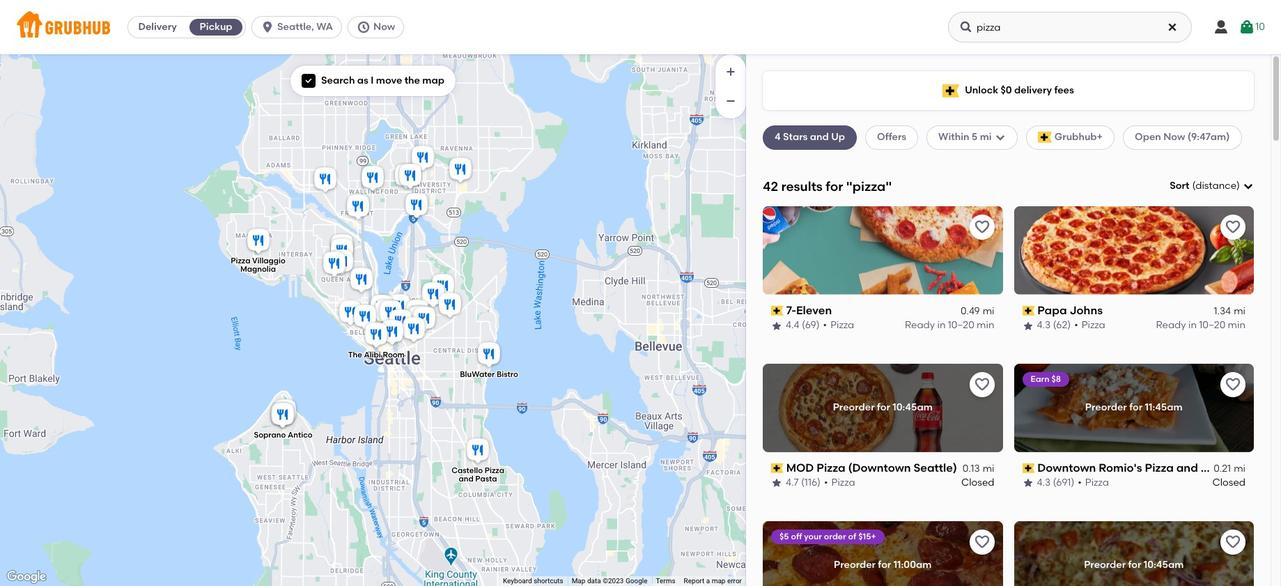 Task type: locate. For each thing, give the bounding box(es) containing it.
razzis pizzeria image
[[385, 292, 413, 322]]

min down 1.34 mi
[[1229, 320, 1246, 331]]

2 closed from the left
[[1213, 477, 1246, 489]]

• right (116)
[[825, 477, 829, 489]]

10–20 down 0.49
[[949, 320, 975, 331]]

4.3 (62)
[[1038, 320, 1071, 331]]

pizza right "castello"
[[485, 466, 504, 475]]

preorder for 10:45am down proceed at the right bottom
[[1085, 559, 1185, 571]]

0 horizontal spatial now
[[374, 21, 395, 33]]

svg image inside now button
[[357, 20, 371, 34]]

sort
[[1171, 180, 1190, 192]]

papa johns
[[1038, 304, 1104, 317]]

svg image
[[1214, 19, 1230, 36], [357, 20, 371, 34], [305, 77, 313, 85]]

save this restaurant image
[[974, 219, 991, 235], [1225, 219, 1242, 235], [974, 376, 991, 393], [1225, 376, 1242, 393], [974, 534, 991, 550], [1225, 534, 1242, 550]]

• pizza right (69) in the bottom of the page
[[824, 320, 855, 331]]

search as i move the map
[[321, 75, 445, 86]]

and
[[811, 131, 829, 143], [1177, 461, 1199, 474], [459, 474, 473, 483]]

1 vertical spatial 4.3
[[1038, 477, 1051, 489]]

star icon image
[[772, 320, 783, 331], [1023, 320, 1034, 331], [772, 478, 783, 489], [1023, 478, 1034, 489]]

keyboard shortcuts
[[503, 577, 564, 585]]

plum bistro image
[[410, 304, 438, 335]]

4.7 (116)
[[786, 477, 821, 489]]

4 stars and up
[[775, 131, 846, 143]]

1 horizontal spatial grubhub plus flag logo image
[[1038, 132, 1052, 143]]

papa
[[1038, 304, 1068, 317]]

pasta inside castello pizza and pasta
[[475, 474, 497, 483]]

1 horizontal spatial ready
[[1157, 320, 1187, 331]]

1 in from the left
[[938, 320, 946, 331]]

10–20
[[949, 320, 975, 331], [1200, 320, 1226, 331]]

10–20 down 1.34
[[1200, 320, 1226, 331]]

1 horizontal spatial 10–20
[[1200, 320, 1226, 331]]

star icon image left '4.4'
[[772, 320, 783, 331]]

castello pizza and pasta image
[[464, 436, 492, 467]]

mad pizza image
[[400, 315, 428, 345]]

5
[[972, 131, 978, 143]]

now up search as i move the map
[[374, 21, 395, 33]]

preorder up mod pizza (downtown seattle)
[[833, 402, 875, 413]]

star icon image for papa johns
[[1023, 320, 1034, 331]]

7-eleven logo image
[[763, 206, 1003, 295]]

off
[[791, 532, 803, 541]]

0 vertical spatial grubhub plus flag logo image
[[943, 84, 960, 97]]

7 eleven image
[[372, 297, 400, 328]]

subscription pass image for papa johns
[[1023, 306, 1035, 316]]

bluwater
[[460, 370, 495, 379]]

star icon image left the 4.3 (62)
[[1023, 320, 1034, 331]]

2 min from the left
[[1229, 320, 1246, 331]]

within 5 mi
[[939, 131, 992, 143]]

for left 11:45am
[[1130, 402, 1143, 413]]

elliott bay pizza image
[[328, 232, 356, 262]]

mi right 0.21
[[1235, 463, 1246, 475]]

1 vertical spatial grubhub plus flag logo image
[[1038, 132, 1052, 143]]

min down "0.49 mi"
[[977, 320, 995, 331]]

closed for downtown romio's pizza and pasta
[[1213, 477, 1246, 489]]

(69)
[[802, 320, 820, 331]]

preorder for 10:45am
[[833, 402, 933, 413], [1085, 559, 1185, 571]]

now inside button
[[374, 21, 395, 33]]

7-eleven
[[787, 304, 832, 317]]

the
[[405, 75, 420, 86]]

ready
[[905, 320, 936, 331], [1157, 320, 1187, 331]]

pasta
[[1202, 461, 1233, 474], [475, 474, 497, 483]]

1 subscription pass image from the left
[[772, 306, 784, 316]]

4.3 down papa
[[1038, 320, 1051, 331]]

pizza right (69) in the bottom of the page
[[831, 320, 855, 331]]

ian's pizza image
[[344, 192, 372, 223]]

10:45am
[[893, 402, 933, 413], [1144, 559, 1185, 571]]

• pizza for pizza
[[825, 477, 856, 489]]

11:00am
[[894, 559, 932, 571]]

in for johns
[[1189, 320, 1198, 331]]

now right open
[[1164, 131, 1186, 143]]

of
[[849, 532, 857, 541]]

1.34
[[1215, 305, 1232, 317]]

0 horizontal spatial map
[[423, 75, 445, 86]]

grubhub plus flag logo image for unlock $0 delivery fees
[[943, 84, 960, 97]]

mi for downtown romio's pizza and pasta
[[1235, 463, 1246, 475]]

svg image for now
[[357, 20, 371, 34]]

10 button
[[1240, 15, 1266, 40]]

0 horizontal spatial and
[[459, 474, 473, 483]]

soprano antico image
[[269, 400, 297, 431]]

1 horizontal spatial map
[[712, 577, 726, 585]]

star icon image left 4.7
[[772, 478, 783, 489]]

report
[[684, 577, 705, 585]]

rocco's image
[[351, 302, 379, 333]]

mi right 0.49
[[983, 305, 995, 317]]

1 10–20 from the left
[[949, 320, 975, 331]]

pizza down johns
[[1082, 320, 1106, 331]]

closed down the '0.13 mi'
[[962, 477, 995, 489]]

mi right 0.13
[[983, 463, 995, 475]]

0 vertical spatial preorder for 10:45am
[[833, 402, 933, 413]]

open
[[1136, 131, 1162, 143]]

in for eleven
[[938, 320, 946, 331]]

1 min from the left
[[977, 320, 995, 331]]

elemental pizza image
[[446, 155, 474, 186]]

papa johns image
[[436, 290, 464, 321]]

seattle pizza and bar image
[[336, 298, 364, 329]]

i
[[371, 75, 374, 86]]

2 ready in 10–20 min from the left
[[1157, 320, 1246, 331]]

0.49
[[961, 305, 981, 317]]

1 horizontal spatial min
[[1229, 320, 1246, 331]]

zeeks pizza image
[[328, 236, 356, 267]]

10:45am down proceed to checkout button
[[1144, 559, 1185, 571]]

save this restaurant button
[[970, 215, 995, 240], [1221, 215, 1246, 240], [970, 372, 995, 397], [1221, 372, 1246, 397], [970, 529, 995, 555], [1221, 529, 1246, 555]]

map right the
[[423, 75, 445, 86]]

• pizza down johns
[[1075, 320, 1106, 331]]

1.34 mi
[[1215, 305, 1246, 317]]

0 horizontal spatial 10–20
[[949, 320, 975, 331]]

1 horizontal spatial ready in 10–20 min
[[1157, 320, 1246, 331]]

and down castello pizza and pasta image
[[459, 474, 473, 483]]

subscription pass image left papa
[[1023, 306, 1035, 316]]

proceed
[[1115, 535, 1155, 547]]

and left up
[[811, 131, 829, 143]]

0 horizontal spatial svg image
[[305, 77, 313, 85]]

grubhub plus flag logo image left unlock
[[943, 84, 960, 97]]

•
[[824, 320, 828, 331], [1075, 320, 1079, 331], [825, 477, 829, 489], [1079, 477, 1082, 489]]

10:45am up seattle)
[[893, 402, 933, 413]]

2 ready from the left
[[1157, 320, 1187, 331]]

preorder for 10:45am up (downtown
[[833, 402, 933, 413]]

mi right 5
[[981, 131, 992, 143]]

4.3 left the (691)
[[1038, 477, 1051, 489]]

svg image left search
[[305, 77, 313, 85]]

• pizza right (116)
[[825, 477, 856, 489]]

for left 11:00am
[[879, 559, 892, 571]]

preorder
[[833, 402, 875, 413], [1086, 402, 1128, 413], [834, 559, 876, 571], [1085, 559, 1127, 571]]

0 horizontal spatial grubhub plus flag logo image
[[943, 84, 960, 97]]

mi
[[981, 131, 992, 143], [983, 305, 995, 317], [1235, 305, 1246, 317], [983, 463, 995, 475], [1235, 463, 1246, 475]]

0 horizontal spatial ready in 10–20 min
[[905, 320, 995, 331]]

ready in 10–20 min
[[905, 320, 995, 331], [1157, 320, 1246, 331]]

0 vertical spatial map
[[423, 75, 445, 86]]

room
[[383, 350, 405, 359]]

ready in 10–20 min down 1.34
[[1157, 320, 1246, 331]]

• right (69) in the bottom of the page
[[824, 320, 828, 331]]

1 horizontal spatial in
[[1189, 320, 1198, 331]]

1 vertical spatial via tribunali image
[[404, 304, 432, 334]]

subscription pass image left downtown
[[1023, 464, 1035, 473]]

for
[[826, 178, 844, 194], [878, 402, 891, 413], [1130, 402, 1143, 413], [879, 559, 892, 571], [1129, 559, 1142, 571]]

min
[[977, 320, 995, 331], [1229, 320, 1246, 331]]

2 in from the left
[[1189, 320, 1198, 331]]

big mario's pizza queen anne image
[[347, 265, 375, 296]]

0 horizontal spatial min
[[977, 320, 995, 331]]

2 subscription pass image from the left
[[1023, 464, 1035, 473]]

papa johns logo image
[[1015, 206, 1255, 295]]

subscription pass image left 7-
[[772, 306, 784, 316]]

• pizza right the (691)
[[1079, 477, 1110, 489]]

pickup
[[200, 21, 233, 33]]

2 10–20 from the left
[[1200, 320, 1226, 331]]

and inside castello pizza and pasta
[[459, 474, 473, 483]]

• for romio's
[[1079, 477, 1082, 489]]

preorder down of
[[834, 559, 876, 571]]

0 horizontal spatial ready
[[905, 320, 936, 331]]

10–20 for papa johns
[[1200, 320, 1226, 331]]

downtown romio's pizza and pasta
[[1038, 461, 1233, 474]]

1 4.3 from the top
[[1038, 320, 1051, 331]]

1 horizontal spatial via tribunali image
[[404, 304, 432, 334]]

alibi
[[364, 350, 381, 359]]

terms
[[656, 577, 676, 585]]

svg image right wa
[[357, 20, 371, 34]]

1 vertical spatial 10:45am
[[1144, 559, 1185, 571]]

romio's
[[1099, 461, 1143, 474]]

closed down 0.21 mi
[[1213, 477, 1246, 489]]

mod pizza (downtown seattle)
[[787, 461, 958, 474]]

to
[[1157, 535, 1167, 547]]

star icon image left the 4.3 (691)
[[1023, 478, 1034, 489]]

pudge bros. pizza image
[[392, 161, 420, 192]]

subscription pass image left mod
[[772, 464, 784, 473]]

0 horizontal spatial closed
[[962, 477, 995, 489]]

palermo pizza & pasta image
[[419, 280, 447, 311]]

10–20 for 7-eleven
[[949, 320, 975, 331]]

2 4.3 from the top
[[1038, 477, 1051, 489]]

map
[[423, 75, 445, 86], [712, 577, 726, 585]]

tutta bella (wallingford) image
[[359, 163, 387, 194]]

grubhub plus flag logo image left grubhub+
[[1038, 132, 1052, 143]]

now button
[[348, 16, 410, 38]]

0.21 mi
[[1214, 463, 1246, 475]]

checkout
[[1170, 535, 1216, 547]]

)
[[1237, 180, 1241, 192]]

map region
[[0, 0, 905, 586]]

seattle)
[[914, 461, 958, 474]]

subscription pass image for 7-eleven
[[772, 306, 784, 316]]

1 horizontal spatial and
[[811, 131, 829, 143]]

pizza down mod pizza (downtown seattle)
[[832, 477, 856, 489]]

mi right 1.34
[[1235, 305, 1246, 317]]

0 horizontal spatial preorder for 10:45am
[[833, 402, 933, 413]]

pizza inside pizza villaggio magnolia
[[231, 256, 250, 265]]

star icon image for mod pizza (downtown seattle)
[[772, 478, 783, 489]]

grubhub plus flag logo image
[[943, 84, 960, 97], [1038, 132, 1052, 143]]

1 ready in 10–20 min from the left
[[905, 320, 995, 331]]

$0
[[1001, 84, 1013, 96]]

map data ©2023 google
[[572, 577, 648, 585]]

preorder left 11:45am
[[1086, 402, 1128, 413]]

1 horizontal spatial pasta
[[1202, 461, 1233, 474]]

svg image
[[1240, 19, 1256, 36], [261, 20, 275, 34], [960, 20, 974, 34], [1168, 22, 1179, 33], [995, 132, 1006, 143], [1244, 181, 1255, 192]]

• right (62)
[[1075, 320, 1079, 331]]

pizza inside castello pizza and pasta
[[485, 466, 504, 475]]

min for 7-eleven
[[977, 320, 995, 331]]

1 closed from the left
[[962, 477, 995, 489]]

0 horizontal spatial pasta
[[475, 474, 497, 483]]

2 subscription pass image from the left
[[1023, 306, 1035, 316]]

subscription pass image
[[772, 464, 784, 473], [1023, 464, 1035, 473]]

0 vertical spatial 4.3
[[1038, 320, 1051, 331]]

the alibi room
[[348, 350, 405, 359]]

fitchi house image
[[396, 161, 424, 192]]

1 ready from the left
[[905, 320, 936, 331]]

0 vertical spatial now
[[374, 21, 395, 33]]

and left 0.21
[[1177, 461, 1199, 474]]

1 horizontal spatial 10:45am
[[1144, 559, 1185, 571]]

0.49 mi
[[961, 305, 995, 317]]

pizza left villaggio
[[231, 256, 250, 265]]

0 horizontal spatial subscription pass image
[[772, 306, 784, 316]]

4.3
[[1038, 320, 1051, 331], [1038, 477, 1051, 489]]

0 vertical spatial 10:45am
[[893, 402, 933, 413]]

bluwater bistro
[[460, 370, 518, 379]]

pizza
[[231, 256, 250, 265], [831, 320, 855, 331], [1082, 320, 1106, 331], [817, 461, 846, 474], [1146, 461, 1174, 474], [485, 466, 504, 475], [832, 477, 856, 489], [1086, 477, 1110, 489]]

tutta bella neapolitan pizzeria image
[[368, 292, 396, 323]]

1 horizontal spatial closed
[[1213, 477, 1246, 489]]

earn
[[1031, 374, 1050, 384]]

subscription pass image
[[772, 306, 784, 316], [1023, 306, 1035, 316]]

1 vertical spatial now
[[1164, 131, 1186, 143]]

1 horizontal spatial subscription pass image
[[1023, 306, 1035, 316]]

now
[[374, 21, 395, 33], [1164, 131, 1186, 143]]

ready for 7-eleven
[[905, 320, 936, 331]]

1 horizontal spatial svg image
[[357, 20, 371, 34]]

star icon image for downtown romio's pizza and pasta
[[1023, 478, 1034, 489]]

bistro
[[497, 370, 518, 379]]

via tribunali image
[[320, 249, 348, 280], [404, 304, 432, 334]]

svg image for search as i move the map
[[305, 77, 313, 85]]

delivery
[[1015, 84, 1053, 96]]

report a map error
[[684, 577, 742, 585]]

subscription pass image for downtown romio's pizza and pasta
[[1023, 464, 1035, 473]]

sort ( distance )
[[1171, 180, 1241, 192]]

zeeks pizza capitol hill image
[[429, 272, 457, 302]]

• right the (691)
[[1079, 477, 1082, 489]]

None field
[[1171, 179, 1255, 193]]

1 subscription pass image from the left
[[772, 464, 784, 473]]

0 horizontal spatial subscription pass image
[[772, 464, 784, 473]]

your
[[805, 532, 823, 541]]

1 horizontal spatial subscription pass image
[[1023, 464, 1035, 473]]

1 horizontal spatial preorder for 10:45am
[[1085, 559, 1185, 571]]

0 horizontal spatial in
[[938, 320, 946, 331]]

svg image left '10' button
[[1214, 19, 1230, 36]]

ready in 10–20 min down 0.49
[[905, 320, 995, 331]]

map right a
[[712, 577, 726, 585]]

google image
[[3, 568, 49, 586]]

0 horizontal spatial via tribunali image
[[320, 249, 348, 280]]



Task type: vqa. For each thing, say whether or not it's contained in the screenshot.
Drink
no



Task type: describe. For each thing, give the bounding box(es) containing it.
4.3 for papa johns
[[1038, 320, 1051, 331]]

• pizza for johns
[[1075, 320, 1106, 331]]

unlock $0 delivery fees
[[966, 84, 1075, 96]]

wa
[[317, 21, 333, 33]]

proceed to checkout button
[[1072, 529, 1259, 554]]

0 horizontal spatial 10:45am
[[893, 402, 933, 413]]

terms link
[[656, 577, 676, 585]]

open now (9:47am)
[[1136, 131, 1231, 143]]

(62)
[[1054, 320, 1071, 331]]

min for papa johns
[[1229, 320, 1246, 331]]

keyboard shortcuts button
[[503, 577, 564, 586]]

0.13
[[963, 463, 981, 475]]

shortcuts
[[534, 577, 564, 585]]

(116)
[[802, 477, 821, 489]]

42
[[763, 178, 779, 194]]

4.7
[[786, 477, 799, 489]]

and for stars
[[811, 131, 829, 143]]

(9:47am)
[[1188, 131, 1231, 143]]

big mario's pizza capitol hill image
[[406, 304, 434, 334]]

eleven
[[797, 304, 832, 317]]

preorder down proceed at the right bottom
[[1085, 559, 1127, 571]]

castello pizza and pasta
[[451, 466, 504, 483]]

ready in 10–20 min for 7-eleven
[[905, 320, 995, 331]]

ready in 10–20 min for papa johns
[[1157, 320, 1246, 331]]

for up (downtown
[[878, 402, 891, 413]]

subscription pass image for mod pizza (downtown seattle)
[[772, 464, 784, 473]]

johns
[[1070, 304, 1104, 317]]

4
[[775, 131, 781, 143]]

earn $8
[[1031, 374, 1062, 384]]

mod pizza (downtown seattle) image
[[378, 318, 406, 348]]

results
[[782, 178, 823, 194]]

main navigation navigation
[[0, 0, 1282, 54]]

within
[[939, 131, 970, 143]]

$15+
[[859, 532, 877, 541]]

and for pizza
[[459, 474, 473, 483]]

soprano antico
[[254, 431, 312, 440]]

closed for mod pizza (downtown seattle)
[[962, 477, 995, 489]]

plus icon image
[[724, 65, 738, 79]]

the alibi room image
[[362, 320, 390, 351]]

mi for papa johns
[[1235, 305, 1246, 317]]

grubhub+
[[1055, 131, 1103, 143]]

downtown romio's pizza and pasta image
[[387, 307, 414, 338]]

move
[[376, 75, 402, 86]]

the
[[348, 350, 362, 359]]

villaggio
[[252, 256, 285, 265]]

big mario's pizza fremont image
[[311, 165, 339, 196]]

ian's pizza image
[[403, 297, 431, 328]]

seattle,
[[278, 21, 314, 33]]

©2023
[[603, 577, 624, 585]]

a pizza mart image
[[377, 298, 405, 329]]

downtown
[[1038, 461, 1097, 474]]

pizzeria 22 image
[[271, 397, 299, 428]]

order
[[825, 532, 847, 541]]

(691)
[[1054, 477, 1075, 489]]

for down proceed at the right bottom
[[1129, 559, 1142, 571]]

seattle, wa
[[278, 21, 333, 33]]

"pizza"
[[847, 178, 893, 194]]

magnolia
[[240, 264, 276, 273]]

42 results for "pizza"
[[763, 178, 893, 194]]

• for eleven
[[824, 320, 828, 331]]

luciano's pizza & pasta image
[[268, 400, 296, 431]]

distance
[[1196, 180, 1237, 192]]

search
[[321, 75, 355, 86]]

bluwater bistro image
[[475, 340, 503, 370]]

data
[[588, 577, 601, 585]]

castello
[[451, 466, 483, 475]]

10
[[1256, 21, 1266, 33]]

minus icon image
[[724, 94, 738, 108]]

Search for food, convenience, alcohol... search field
[[949, 12, 1193, 43]]

(
[[1193, 180, 1196, 192]]

preorder for 11:45am
[[1086, 402, 1183, 413]]

grubhub plus flag logo image for grubhub+
[[1038, 132, 1052, 143]]

• pizza for romio's
[[1079, 477, 1110, 489]]

1 vertical spatial map
[[712, 577, 726, 585]]

ready for papa johns
[[1157, 320, 1187, 331]]

fees
[[1055, 84, 1075, 96]]

4.3 for downtown romio's pizza and pasta
[[1038, 477, 1051, 489]]

domani pizzeria & restaurant image
[[328, 247, 356, 278]]

4.4 (69)
[[786, 320, 820, 331]]

svg image inside seattle, wa button
[[261, 20, 275, 34]]

2 horizontal spatial and
[[1177, 461, 1199, 474]]

$8
[[1052, 374, 1062, 384]]

antico
[[287, 431, 312, 440]]

• pizza for eleven
[[824, 320, 855, 331]]

pi vegan pizzeria image
[[409, 143, 437, 174]]

pizza right romio's
[[1146, 461, 1174, 474]]

0 vertical spatial via tribunali image
[[320, 249, 348, 280]]

mi for 7-eleven
[[983, 305, 995, 317]]

mi for mod pizza (downtown seattle)
[[983, 463, 995, 475]]

0.21
[[1214, 463, 1232, 475]]

1 vertical spatial preorder for 10:45am
[[1085, 559, 1185, 571]]

• for pizza
[[825, 477, 829, 489]]

preorder for 11:00am
[[834, 559, 932, 571]]

1 horizontal spatial now
[[1164, 131, 1186, 143]]

$5
[[780, 532, 789, 541]]

• for johns
[[1075, 320, 1079, 331]]

google
[[626, 577, 648, 585]]

svg image inside '10' button
[[1240, 19, 1256, 36]]

7-
[[787, 304, 797, 317]]

pizza up (116)
[[817, 461, 846, 474]]

4.4
[[786, 320, 800, 331]]

johnny mo's pizzeria image
[[403, 191, 430, 221]]

unlock
[[966, 84, 999, 96]]

seattle, wa button
[[252, 16, 348, 38]]

a
[[707, 577, 710, 585]]

delivery button
[[128, 16, 187, 38]]

4.3 (691)
[[1038, 477, 1075, 489]]

mod
[[787, 461, 814, 474]]

pizza villaggio magnolia image
[[244, 226, 272, 257]]

stars
[[784, 131, 808, 143]]

for right "results"
[[826, 178, 844, 194]]

keyboard
[[503, 577, 532, 585]]

soprano
[[254, 431, 286, 440]]

pizza down romio's
[[1086, 477, 1110, 489]]

up
[[832, 131, 846, 143]]

svg image inside 'field'
[[1244, 181, 1255, 192]]

map
[[572, 577, 586, 585]]

error
[[728, 577, 742, 585]]

$5 off your order of $15+
[[780, 532, 877, 541]]

star icon image for 7-eleven
[[772, 320, 783, 331]]

2 horizontal spatial svg image
[[1214, 19, 1230, 36]]

proceed to checkout
[[1115, 535, 1216, 547]]

pickup button
[[187, 16, 245, 38]]

report a map error link
[[684, 577, 742, 585]]

none field containing sort
[[1171, 179, 1255, 193]]

offers
[[878, 131, 907, 143]]

(downtown
[[849, 461, 912, 474]]



